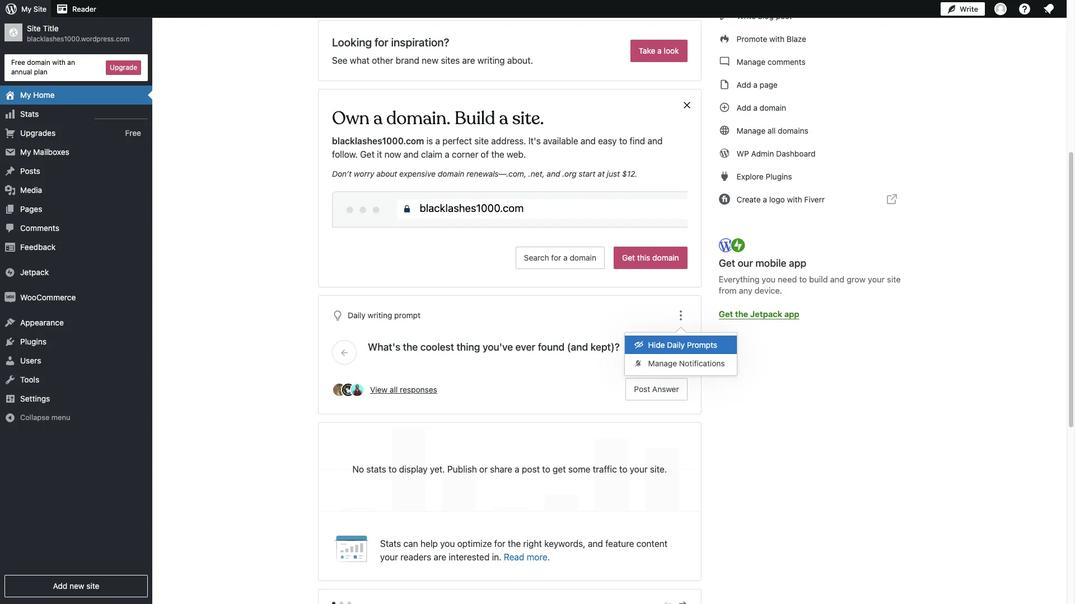 Task type: describe. For each thing, give the bounding box(es) containing it.
ever
[[515, 342, 535, 354]]

build
[[809, 275, 828, 285]]

create
[[737, 195, 761, 204]]

page
[[760, 80, 778, 89]]

my for my mailboxes
[[20, 147, 31, 157]]

logo
[[769, 195, 785, 204]]

stats for stats
[[20, 109, 39, 118]]

.org
[[562, 169, 577, 179]]

img image for woocommerce
[[4, 292, 16, 303]]

expensive
[[399, 169, 436, 179]]

manage your notifications image
[[1042, 2, 1056, 16]]

blaze
[[787, 34, 806, 43]]

manage notifications link
[[625, 355, 737, 373]]

1 vertical spatial writing
[[368, 311, 392, 321]]

other
[[372, 55, 393, 66]]

settings link
[[0, 390, 152, 409]]

you inside get our mobile app everything you need to build and grow your site from any device.
[[762, 275, 776, 285]]

are inside stats can help you optimize for the right keywords, and feature content your readers are interested in.
[[434, 553, 446, 563]]

don't
[[332, 169, 352, 179]]

in.
[[492, 553, 502, 563]]

free for free
[[125, 128, 141, 137]]

all for manage
[[768, 126, 776, 135]]

stats
[[366, 465, 386, 475]]

my mailboxes
[[20, 147, 69, 157]]

readers
[[400, 553, 431, 563]]

write link
[[941, 0, 985, 18]]

kept)?
[[591, 342, 620, 354]]

appearance
[[20, 318, 64, 327]]

to left the 'get'
[[542, 465, 550, 475]]

search
[[524, 253, 549, 263]]

1 horizontal spatial writing
[[477, 55, 505, 66]]

domain right search
[[570, 253, 596, 263]]

menu inside tooltip
[[625, 333, 737, 376]]

get
[[553, 465, 566, 475]]

display
[[399, 465, 428, 475]]

sites
[[441, 55, 460, 66]]

take a look link
[[630, 39, 687, 62]]

view all responses
[[370, 385, 437, 395]]

or
[[479, 465, 488, 475]]

tools link
[[0, 370, 152, 390]]

answered users image
[[332, 383, 347, 398]]

a down add a page
[[753, 103, 758, 112]]

share
[[490, 465, 512, 475]]

the right what's
[[403, 342, 418, 354]]

available
[[543, 136, 578, 146]]

wp admin dashboard
[[737, 149, 816, 158]]

get this domain button
[[614, 247, 687, 270]]

annual plan
[[11, 68, 47, 76]]

get this domain
[[622, 253, 679, 263]]

perfect
[[442, 136, 472, 146]]

the inside is a perfect site address. it's available and easy to find and follow. get it now and claim a corner of the web.
[[491, 150, 504, 160]]

daily inside button
[[667, 341, 685, 350]]

show next prompt image
[[670, 348, 680, 358]]

manage for manage comments
[[737, 57, 766, 66]]

interested
[[449, 553, 490, 563]]

write blog post link
[[719, 4, 910, 27]]

easy
[[598, 136, 617, 146]]

my for my site
[[21, 4, 32, 13]]

posts link
[[0, 162, 152, 181]]

take a look
[[639, 46, 679, 55]]

and inside stats can help you optimize for the right keywords, and feature content your readers are interested in.
[[588, 540, 603, 550]]

settings
[[20, 394, 50, 404]]

read
[[504, 553, 524, 563]]

img image for jetpack
[[4, 267, 16, 278]]

woocommerce link
[[0, 288, 152, 307]]

the inside stats can help you optimize for the right keywords, and feature content your readers are interested in.
[[508, 540, 521, 550]]

blog
[[758, 11, 774, 20]]

a right search
[[563, 253, 568, 263]]

see
[[332, 55, 347, 66]]

is
[[426, 136, 433, 146]]

content
[[636, 540, 668, 550]]

a up blacklashes1000.com
[[374, 107, 382, 130]]

an
[[67, 58, 75, 67]]

all for view
[[390, 385, 398, 395]]

for for looking
[[375, 36, 389, 49]]

what
[[350, 55, 370, 66]]

a left 'page'
[[753, 80, 758, 89]]

site.
[[512, 107, 544, 130]]

it's
[[528, 136, 541, 146]]

grow
[[847, 275, 866, 285]]

home
[[33, 90, 55, 99]]

responses
[[400, 385, 437, 395]]

manage for manage all domains
[[737, 126, 766, 135]]

wp admin dashboard link
[[719, 142, 910, 165]]

some
[[568, 465, 591, 475]]

upgrades
[[20, 128, 56, 138]]

for inside stats can help you optimize for the right keywords, and feature content your readers are interested in.
[[494, 540, 505, 550]]

2 vertical spatial with
[[787, 195, 802, 204]]

woocommerce
[[20, 293, 76, 302]]

and left easy
[[581, 136, 596, 146]]

free domain with an annual plan
[[11, 58, 75, 76]]

a up address.
[[499, 107, 508, 130]]

promote
[[737, 34, 767, 43]]

need
[[778, 275, 797, 285]]

add for add a domain
[[737, 103, 751, 112]]

take
[[639, 46, 655, 55]]

help
[[420, 540, 438, 550]]

this
[[637, 253, 650, 263]]

next image
[[677, 599, 687, 605]]

address.
[[491, 136, 526, 146]]

my home link
[[0, 85, 152, 104]]

fiverr
[[804, 195, 825, 204]]

get for this
[[622, 253, 635, 263]]

your inside stats can help you optimize for the right keywords, and feature content your readers are interested in.
[[380, 553, 398, 563]]

domain inside button
[[652, 253, 679, 263]]

domain down corner
[[438, 169, 464, 179]]

with inside free domain with an annual plan
[[52, 58, 65, 67]]

(and
[[567, 342, 588, 354]]

you inside stats can help you optimize for the right keywords, and feature content your readers are interested in.
[[440, 540, 455, 550]]

0 horizontal spatial daily
[[348, 311, 366, 321]]

feedback link
[[0, 238, 152, 257]]

see what other brand new sites are writing about.
[[332, 55, 533, 66]]

worry
[[354, 169, 374, 179]]

domain up manage all domains
[[760, 103, 786, 112]]

write for write
[[960, 4, 978, 13]]

domains
[[778, 126, 808, 135]]

look
[[664, 46, 679, 55]]

add for add a page
[[737, 80, 751, 89]]

domain.
[[386, 107, 451, 130]]

0 vertical spatial are
[[462, 55, 475, 66]]

corner
[[452, 150, 478, 160]]

publish
[[447, 465, 477, 475]]

view
[[370, 385, 388, 395]]

own
[[332, 107, 369, 130]]

blacklashes1000.com
[[332, 136, 424, 146]]

site inside my site link
[[34, 4, 47, 13]]

found
[[538, 342, 565, 354]]

0 horizontal spatial post
[[522, 465, 540, 475]]

keywords,
[[544, 540, 586, 550]]

no
[[352, 465, 364, 475]]

everything
[[719, 275, 760, 285]]

1 horizontal spatial post
[[776, 11, 792, 20]]

renewals—.com,
[[467, 169, 526, 179]]

stats for stats can help you optimize for the right keywords, and feature content your readers are interested in.
[[380, 540, 401, 550]]

no stats to display yet. publish or share a post to get some traffic to your site.
[[352, 465, 667, 475]]

get inside is a perfect site address. it's available and easy to find and follow. get it now and claim a corner of the web.
[[360, 150, 375, 160]]



Task type: locate. For each thing, give the bounding box(es) containing it.
you right 'help'
[[440, 540, 455, 550]]

pages
[[20, 204, 42, 214]]

a left look
[[658, 46, 662, 55]]

jetpack link
[[0, 263, 152, 282]]

you up any device. on the right top of the page
[[762, 275, 776, 285]]

create a logo with fiverr link
[[719, 188, 910, 211]]

0 vertical spatial free
[[11, 58, 25, 67]]

0 vertical spatial jetpack
[[20, 267, 49, 277]]

1 horizontal spatial you
[[762, 275, 776, 285]]

0 horizontal spatial with
[[52, 58, 65, 67]]

1 vertical spatial post
[[522, 465, 540, 475]]

the down from
[[735, 309, 748, 319]]

1 horizontal spatial new
[[422, 55, 439, 66]]

1 vertical spatial site
[[27, 24, 41, 33]]

wp
[[737, 149, 749, 158]]

img image inside woocommerce link
[[4, 292, 16, 303]]

1 vertical spatial manage
[[737, 126, 766, 135]]

read more.
[[504, 553, 550, 563]]

a right claim
[[445, 150, 450, 160]]

is a perfect site address. it's available and easy to find and follow. get it now and claim a corner of the web.
[[332, 136, 663, 160]]

and right now
[[404, 150, 419, 160]]

my for my home
[[20, 90, 31, 99]]

1 horizontal spatial site
[[474, 136, 489, 146]]

collapse
[[20, 413, 49, 422]]

get for the
[[719, 309, 733, 319]]

1 vertical spatial for
[[551, 253, 561, 263]]

for up in.
[[494, 540, 505, 550]]

1 manage from the top
[[737, 57, 766, 66]]

for right search
[[551, 253, 561, 263]]

1 vertical spatial add
[[737, 103, 751, 112]]

get the jetpack app link
[[719, 308, 800, 322]]

manage up the wp at top
[[737, 126, 766, 135]]

1 horizontal spatial plugins
[[766, 172, 792, 181]]

2 vertical spatial site
[[86, 582, 99, 591]]

you
[[762, 275, 776, 285], [440, 540, 455, 550]]

1 vertical spatial img image
[[4, 292, 16, 303]]

get inside button
[[622, 253, 635, 263]]

of
[[481, 150, 489, 160]]

add
[[737, 80, 751, 89], [737, 103, 751, 112], [53, 582, 67, 591]]

1 vertical spatial your
[[380, 553, 398, 563]]

free up annual plan
[[11, 58, 25, 67]]

1 vertical spatial you
[[440, 540, 455, 550]]

stats inside stats 'link'
[[20, 109, 39, 118]]

upgrade button
[[106, 60, 141, 75]]

all left the domains
[[768, 126, 776, 135]]

for for search
[[551, 253, 561, 263]]

dismiss domain name promotion image
[[682, 99, 692, 112]]

plugins link
[[0, 332, 152, 351]]

tools
[[20, 375, 39, 384]]

my left home
[[20, 90, 31, 99]]

prompts
[[687, 341, 717, 350]]

admin
[[751, 149, 774, 158]]

what's
[[368, 342, 400, 354]]

img image inside jetpack link
[[4, 267, 16, 278]]

get left it
[[360, 150, 375, 160]]

and right "build"
[[830, 275, 844, 285]]

0 vertical spatial stats
[[20, 109, 39, 118]]

build
[[455, 107, 495, 130]]

insert_drive_file image
[[719, 78, 730, 91]]

0 vertical spatial for
[[375, 36, 389, 49]]

are right sites
[[462, 55, 475, 66]]

2 vertical spatial my
[[20, 147, 31, 157]]

manage comments link
[[719, 50, 910, 73]]

0 vertical spatial writing
[[477, 55, 505, 66]]

to left find
[[619, 136, 627, 146]]

pages link
[[0, 200, 152, 219]]

0 vertical spatial add
[[737, 80, 751, 89]]

your left readers
[[380, 553, 398, 563]]

and right find
[[648, 136, 663, 146]]

2 vertical spatial for
[[494, 540, 505, 550]]

2 manage from the top
[[737, 126, 766, 135]]

daily up "manage notifications" link
[[667, 341, 685, 350]]

0 horizontal spatial all
[[390, 385, 398, 395]]

0 horizontal spatial writing
[[368, 311, 392, 321]]

0 horizontal spatial stats
[[20, 109, 39, 118]]

post
[[776, 11, 792, 20], [522, 465, 540, 475]]

1 vertical spatial free
[[125, 128, 141, 137]]

your inside get our mobile app everything you need to build and grow your site from any device.
[[868, 275, 885, 285]]

0 horizontal spatial site
[[86, 582, 99, 591]]

for up "other"
[[375, 36, 389, 49]]

and left ".org"
[[547, 169, 560, 179]]

1 vertical spatial are
[[434, 553, 446, 563]]

edit image
[[719, 9, 730, 22]]

manage down promote at the right
[[737, 57, 766, 66]]

0 vertical spatial you
[[762, 275, 776, 285]]

get our mobile app everything you need to build and grow your site from any device.
[[719, 258, 901, 296]]

1 answered users image from the left
[[341, 383, 356, 398]]

0 horizontal spatial you
[[440, 540, 455, 550]]

inspiration?
[[391, 36, 449, 49]]

a
[[658, 46, 662, 55], [753, 80, 758, 89], [753, 103, 758, 112], [374, 107, 382, 130], [499, 107, 508, 130], [435, 136, 440, 146], [445, 150, 450, 160], [763, 195, 767, 204], [563, 253, 568, 263], [515, 465, 520, 475]]

0 horizontal spatial plugins
[[20, 337, 47, 346]]

show previous prompt image
[[339, 348, 349, 358]]

img image
[[4, 267, 16, 278], [4, 292, 16, 303]]

2 horizontal spatial for
[[551, 253, 561, 263]]

menu
[[51, 413, 70, 422]]

2 horizontal spatial with
[[787, 195, 802, 204]]

collapse menu
[[20, 413, 70, 422]]

plugins up "create a logo with fiverr"
[[766, 172, 792, 181]]

1 vertical spatial new
[[69, 582, 84, 591]]

get for our
[[719, 258, 735, 269]]

plugins
[[766, 172, 792, 181], [20, 337, 47, 346]]

0 vertical spatial site
[[474, 136, 489, 146]]

wordpress and jetpack app image
[[719, 237, 746, 254]]

site left title
[[27, 24, 41, 33]]

brand
[[396, 55, 419, 66]]

own a domain. build a site.
[[332, 107, 544, 130]]

to left "build"
[[799, 275, 807, 285]]

your right grow
[[868, 275, 885, 285]]

get inside get our mobile app everything you need to build and grow your site from any device.
[[719, 258, 735, 269]]

0 vertical spatial with
[[769, 34, 785, 43]]

add for add new site
[[53, 582, 67, 591]]

feature
[[605, 540, 634, 550]]

0 vertical spatial manage
[[737, 57, 766, 66]]

domain right this
[[652, 253, 679, 263]]

reader link
[[51, 0, 101, 18]]

write left blog
[[737, 11, 756, 20]]

previous image
[[663, 599, 673, 605]]

tooltip
[[624, 327, 737, 377]]

reader
[[72, 4, 96, 13]]

1 horizontal spatial are
[[462, 55, 475, 66]]

and left feature
[[588, 540, 603, 550]]

writing
[[477, 55, 505, 66], [368, 311, 392, 321]]

1 horizontal spatial write
[[960, 4, 978, 13]]

a left logo
[[763, 195, 767, 204]]

answered users image
[[341, 383, 356, 398], [350, 383, 365, 398]]

manage all domains
[[737, 126, 808, 135]]

0 vertical spatial your
[[868, 275, 885, 285]]

my mailboxes link
[[0, 143, 152, 162]]

manage all domains link
[[719, 119, 910, 142]]

0 horizontal spatial are
[[434, 553, 446, 563]]

hide
[[648, 341, 665, 350]]

new
[[422, 55, 439, 66], [69, 582, 84, 591]]

site inside is a perfect site address. it's available and easy to find and follow. get it now and claim a corner of the web.
[[474, 136, 489, 146]]

the right of
[[491, 150, 504, 160]]

plugins inside "link"
[[20, 337, 47, 346]]

search for a domain
[[524, 253, 596, 263]]

a right the is
[[435, 136, 440, 146]]

2 vertical spatial add
[[53, 582, 67, 591]]

1 horizontal spatial for
[[494, 540, 505, 550]]

add a page link
[[719, 73, 910, 96]]

the up 'read'
[[508, 540, 521, 550]]

site
[[34, 4, 47, 13], [27, 24, 41, 33]]

add new site
[[53, 582, 99, 591]]

0 vertical spatial my
[[21, 4, 32, 13]]

get down from
[[719, 309, 733, 319]]

0 horizontal spatial new
[[69, 582, 84, 591]]

explore plugins link
[[719, 165, 910, 188]]

menu
[[625, 333, 737, 376]]

writing left prompt on the left bottom of page
[[368, 311, 392, 321]]

toggle menu image
[[674, 309, 687, 323]]

tooltip containing hide daily prompts
[[624, 327, 737, 377]]

0 vertical spatial img image
[[4, 267, 16, 278]]

manage inside "manage all domains" link
[[737, 126, 766, 135]]

pager controls element
[[332, 599, 687, 605]]

1 horizontal spatial daily
[[667, 341, 685, 350]]

stats down my home
[[20, 109, 39, 118]]

title
[[43, 24, 59, 33]]

highest hourly views 0 image
[[95, 112, 148, 119]]

1 vertical spatial daily
[[667, 341, 685, 350]]

1 horizontal spatial stats
[[380, 540, 401, 550]]

0 horizontal spatial write
[[737, 11, 756, 20]]

free inside free domain with an annual plan
[[11, 58, 25, 67]]

get left our
[[719, 258, 735, 269]]

hide daily prompts button
[[625, 336, 737, 355]]

my profile image
[[995, 3, 1007, 15]]

get left this
[[622, 253, 635, 263]]

with right logo
[[787, 195, 802, 204]]

to inside is a perfect site address. it's available and easy to find and follow. get it now and claim a corner of the web.
[[619, 136, 627, 146]]

menu containing hide daily prompts
[[625, 333, 737, 376]]

1 vertical spatial site
[[887, 275, 901, 285]]

1 vertical spatial stats
[[380, 540, 401, 550]]

to inside get our mobile app everything you need to build and grow your site from any device.
[[799, 275, 807, 285]]

0 horizontal spatial for
[[375, 36, 389, 49]]

0 horizontal spatial jetpack
[[20, 267, 49, 277]]

0 vertical spatial all
[[768, 126, 776, 135]]

writing left about.
[[477, 55, 505, 66]]

all right view
[[390, 385, 398, 395]]

domain inside free domain with an annual plan
[[27, 58, 50, 67]]

to right stats
[[389, 465, 397, 475]]

post left the 'get'
[[522, 465, 540, 475]]

what's the coolest thing you've ever found (and kept)?
[[368, 342, 620, 354]]

1 horizontal spatial all
[[768, 126, 776, 135]]

your
[[868, 275, 885, 285], [380, 553, 398, 563]]

a right share
[[515, 465, 520, 475]]

0 horizontal spatial free
[[11, 58, 25, 67]]

get
[[360, 150, 375, 160], [622, 253, 635, 263], [719, 258, 735, 269], [719, 309, 733, 319]]

my left reader link
[[21, 4, 32, 13]]

and
[[581, 136, 596, 146], [648, 136, 663, 146], [404, 150, 419, 160], [547, 169, 560, 179], [830, 275, 844, 285], [588, 540, 603, 550]]

free for free domain with an annual plan
[[11, 58, 25, 67]]

2 img image from the top
[[4, 292, 16, 303]]

0 vertical spatial post
[[776, 11, 792, 20]]

1 vertical spatial all
[[390, 385, 398, 395]]

answered users image right answered users icon
[[350, 383, 365, 398]]

site up title
[[34, 4, 47, 13]]

2 answered users image from the left
[[350, 383, 365, 398]]

0 vertical spatial new
[[422, 55, 439, 66]]

stats left can
[[380, 540, 401, 550]]

all
[[768, 126, 776, 135], [390, 385, 398, 395]]

comments
[[768, 57, 806, 66]]

media
[[20, 185, 42, 195]]

site inside site title blacklashes1000.wordpress.com
[[27, 24, 41, 33]]

you've
[[483, 342, 513, 354]]

with
[[769, 34, 785, 43], [52, 58, 65, 67], [787, 195, 802, 204]]

new inside add new site link
[[69, 582, 84, 591]]

0 horizontal spatial your
[[380, 553, 398, 563]]

2 horizontal spatial site
[[887, 275, 901, 285]]

help image
[[1018, 2, 1031, 16]]

1 vertical spatial with
[[52, 58, 65, 67]]

1 vertical spatial plugins
[[20, 337, 47, 346]]

1 img image from the top
[[4, 267, 16, 278]]

and inside get our mobile app everything you need to build and grow your site from any device.
[[830, 275, 844, 285]]

my up posts
[[20, 147, 31, 157]]

write for write blog post
[[737, 11, 756, 20]]

1 vertical spatial my
[[20, 90, 31, 99]]

upgrade
[[110, 63, 137, 72]]

0 vertical spatial site
[[34, 4, 47, 13]]

0 vertical spatial plugins
[[766, 172, 792, 181]]

1 vertical spatial jetpack
[[750, 309, 782, 319]]

mode_comment image
[[719, 55, 730, 68]]

1 horizontal spatial free
[[125, 128, 141, 137]]

don't worry about expensive domain renewals—.com, .net, and .org start at just $12.
[[332, 169, 637, 179]]

read more. link
[[504, 553, 550, 563]]

jetpack down feedback
[[20, 267, 49, 277]]

add a domain
[[737, 103, 786, 112]]

explore
[[737, 172, 764, 181]]

post right blog
[[776, 11, 792, 20]]

with left an
[[52, 58, 65, 67]]

stats
[[20, 109, 39, 118], [380, 540, 401, 550]]

jetpack down any device. on the right top of the page
[[750, 309, 782, 319]]

daily up show previous prompt image
[[348, 311, 366, 321]]

0 vertical spatial daily
[[348, 311, 366, 321]]

comments
[[20, 223, 59, 233]]

thing
[[457, 342, 480, 354]]

search for a domain link
[[516, 247, 605, 270]]

prompt
[[394, 311, 421, 321]]

1 horizontal spatial your
[[868, 275, 885, 285]]

with left blaze
[[769, 34, 785, 43]]

answered users image left view
[[341, 383, 356, 398]]

manage inside manage comments link
[[737, 57, 766, 66]]

site inside get our mobile app everything you need to build and grow your site from any device.
[[887, 275, 901, 285]]

domain up annual plan
[[27, 58, 50, 67]]

blacklashes1000.wordpress.com
[[27, 35, 129, 43]]

our
[[738, 258, 753, 269]]

promote with blaze link
[[719, 27, 910, 50]]

are down 'help'
[[434, 553, 446, 563]]

mobile app
[[756, 258, 806, 269]]

stats inside stats can help you optimize for the right keywords, and feature content your readers are interested in.
[[380, 540, 401, 550]]

post
[[634, 385, 650, 394]]

free down highest hourly views 0 "image" at the left top of page
[[125, 128, 141, 137]]

1 horizontal spatial jetpack
[[750, 309, 782, 319]]

1 horizontal spatial with
[[769, 34, 785, 43]]

plugins up users
[[20, 337, 47, 346]]

looking
[[332, 36, 372, 49]]

write left my profile image
[[960, 4, 978, 13]]



Task type: vqa. For each thing, say whether or not it's contained in the screenshot.
main content
no



